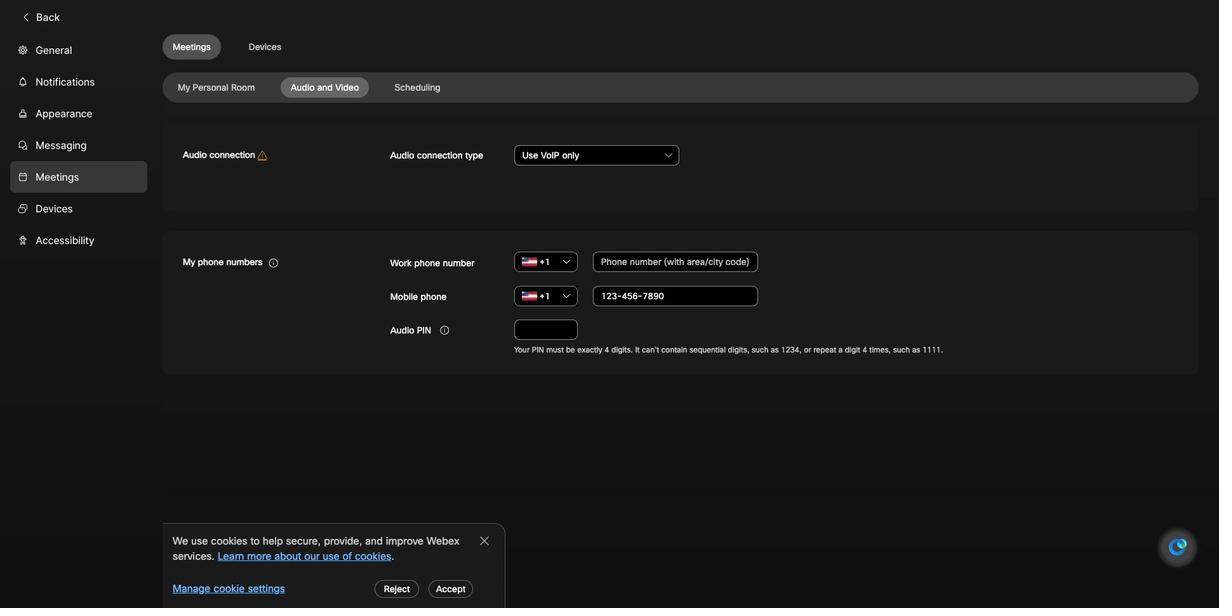 Task type: describe. For each thing, give the bounding box(es) containing it.
notifications tab
[[10, 66, 147, 98]]

wrapper image for the devices tab
[[18, 204, 28, 214]]

meetings tab
[[10, 161, 147, 193]]

wrapper image for appearance tab
[[18, 108, 28, 119]]



Task type: vqa. For each thing, say whether or not it's contained in the screenshot.
cancel_16 icon
no



Task type: locate. For each thing, give the bounding box(es) containing it.
wrapper image for notifications tab
[[18, 77, 28, 87]]

wrapper image inside meetings "tab"
[[18, 172, 28, 182]]

wrapper image for meetings "tab"
[[18, 172, 28, 182]]

3 wrapper image from the top
[[18, 108, 28, 119]]

devices tab
[[10, 193, 147, 225]]

wrapper image
[[21, 12, 31, 22]]

4 wrapper image from the top
[[18, 140, 28, 150]]

7 wrapper image from the top
[[18, 235, 28, 246]]

wrapper image inside accessibility tab
[[18, 235, 28, 246]]

wrapper image inside notifications tab
[[18, 77, 28, 87]]

2 wrapper image from the top
[[18, 77, 28, 87]]

wrapper image for messaging 'tab'
[[18, 140, 28, 150]]

wrapper image inside appearance tab
[[18, 108, 28, 119]]

messaging tab
[[10, 129, 147, 161]]

accessibility tab
[[10, 225, 147, 256]]

general tab
[[10, 34, 147, 66]]

appearance tab
[[10, 98, 147, 129]]

wrapper image inside messaging 'tab'
[[18, 140, 28, 150]]

wrapper image inside general tab
[[18, 45, 28, 55]]

settings navigation
[[0, 34, 163, 609]]

6 wrapper image from the top
[[18, 204, 28, 214]]

wrapper image inside the devices tab
[[18, 204, 28, 214]]

5 wrapper image from the top
[[18, 172, 28, 182]]

wrapper image for accessibility tab
[[18, 235, 28, 246]]

1 wrapper image from the top
[[18, 45, 28, 55]]

wrapper image for general tab
[[18, 45, 28, 55]]

wrapper image
[[18, 45, 28, 55], [18, 77, 28, 87], [18, 108, 28, 119], [18, 140, 28, 150], [18, 172, 28, 182], [18, 204, 28, 214], [18, 235, 28, 246]]



